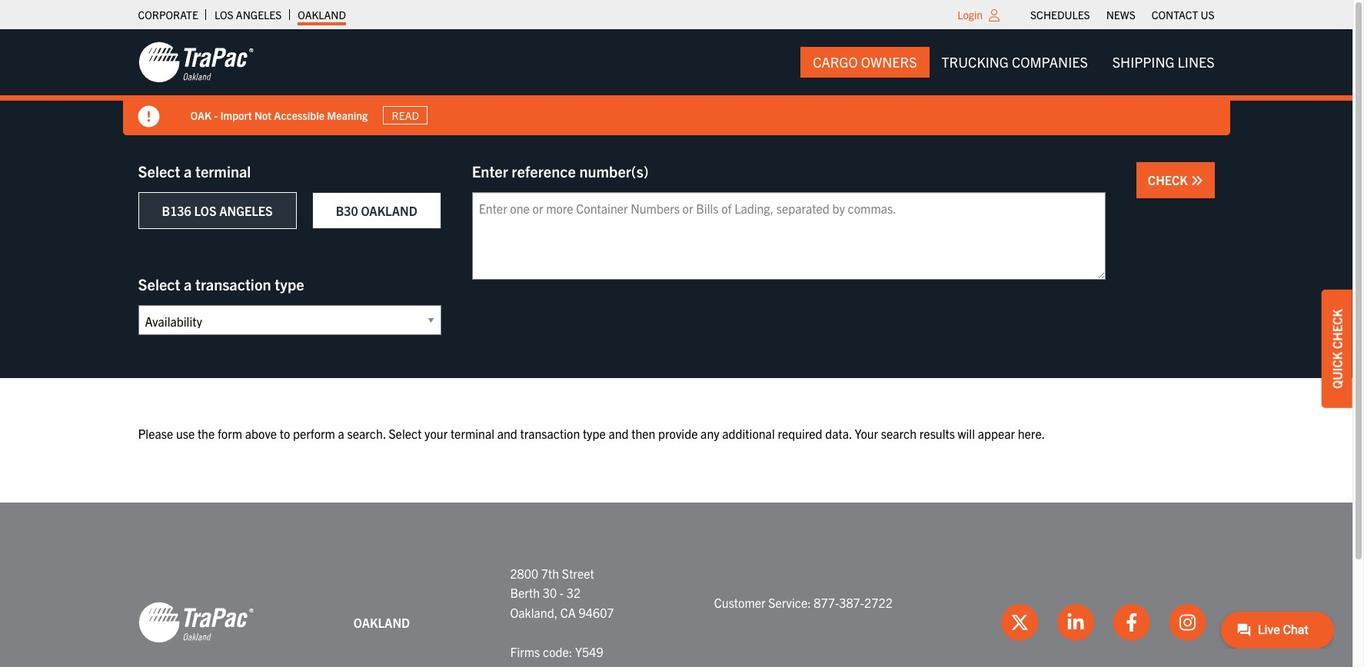 Task type: describe. For each thing, give the bounding box(es) containing it.
news link
[[1107, 4, 1136, 25]]

shipping lines link
[[1100, 47, 1227, 78]]

30
[[543, 585, 557, 601]]

vessel
[[761, 127, 790, 141]]

32
[[567, 585, 581, 601]]

1 vertical spatial los
[[194, 203, 217, 218]]

lines
[[1178, 53, 1215, 71]]

trucking
[[942, 53, 1009, 71]]

enter reference number(s)
[[472, 162, 649, 181]]

here.
[[1018, 426, 1045, 441]]

trucking companies
[[942, 53, 1088, 71]]

results
[[920, 426, 955, 441]]

select a transaction type
[[138, 275, 304, 294]]

quick check
[[1330, 309, 1345, 389]]

contact
[[1152, 8, 1199, 22]]

required
[[778, 426, 823, 441]]

above
[[245, 426, 277, 441]]

booking inquiry link
[[560, 180, 726, 198]]

1 and from the left
[[497, 426, 517, 441]]

track
[[573, 127, 599, 141]]

0 vertical spatial -
[[214, 108, 218, 122]]

provide
[[658, 426, 698, 441]]

2 and from the left
[[609, 426, 629, 441]]

import
[[220, 108, 252, 122]]

solid image inside banner
[[138, 106, 160, 128]]

check inside "link"
[[1330, 309, 1345, 349]]

search.
[[347, 426, 386, 441]]

shipping
[[1113, 53, 1175, 71]]

1 vertical spatial oakland
[[361, 203, 417, 218]]

login
[[958, 8, 983, 22]]

not
[[254, 108, 272, 122]]

shipping lines
[[1113, 53, 1215, 71]]

oakland,
[[510, 605, 558, 621]]

number(s)
[[579, 162, 649, 181]]

data.
[[825, 426, 852, 441]]

please
[[138, 426, 173, 441]]

b30 oakland
[[336, 203, 417, 218]]

877-
[[814, 595, 839, 611]]

appear
[[978, 426, 1015, 441]]

cargo
[[813, 53, 858, 71]]

track a container
[[573, 127, 654, 141]]

reference
[[512, 162, 576, 181]]

387-
[[839, 595, 865, 611]]

1 vertical spatial transaction
[[520, 426, 580, 441]]

to
[[280, 426, 290, 441]]

schedules
[[1031, 8, 1090, 22]]

cargo owners
[[813, 53, 917, 71]]

1 vertical spatial angeles
[[219, 203, 273, 218]]

then
[[632, 426, 656, 441]]

0 vertical spatial type
[[275, 275, 304, 294]]

enter
[[472, 162, 508, 181]]

owners
[[861, 53, 917, 71]]

form
[[218, 426, 242, 441]]

1 vertical spatial type
[[583, 426, 606, 441]]

solid image inside check button
[[1191, 175, 1203, 187]]

2800
[[510, 566, 539, 581]]

select for select a transaction type
[[138, 275, 180, 294]]

cargo owners menu item
[[545, 47, 930, 214]]

the
[[198, 426, 215, 441]]

use
[[176, 426, 195, 441]]

vessel schedule
[[761, 127, 836, 141]]

your
[[425, 426, 448, 441]]

payment
[[609, 164, 650, 178]]

a for terminal
[[184, 162, 192, 181]]

read
[[392, 108, 419, 122]]

corporate link
[[138, 4, 198, 25]]

your
[[855, 426, 878, 441]]

firms
[[510, 645, 540, 660]]

2722
[[865, 595, 893, 611]]

companies
[[1012, 53, 1088, 71]]



Task type: locate. For each thing, give the bounding box(es) containing it.
0 vertical spatial check
[[1148, 172, 1191, 188]]

perform
[[293, 426, 335, 441]]

select down b136
[[138, 275, 180, 294]]

banner containing cargo owners
[[0, 29, 1364, 214]]

terminal
[[195, 162, 251, 181], [451, 426, 495, 441]]

94607
[[579, 605, 614, 621]]

select for select a terminal
[[138, 162, 180, 181]]

search
[[881, 426, 917, 441]]

0 horizontal spatial terminal
[[195, 162, 251, 181]]

solid image
[[138, 106, 160, 128], [1191, 175, 1203, 187]]

0 vertical spatial terminal
[[195, 162, 251, 181]]

a right track
[[601, 127, 607, 141]]

b30
[[336, 203, 358, 218]]

footer containing 2800 7th street
[[0, 503, 1353, 668]]

us
[[1201, 8, 1215, 22]]

inquiry
[[613, 182, 645, 196]]

quick
[[1330, 352, 1345, 389]]

0 vertical spatial los
[[214, 8, 234, 22]]

ca
[[561, 605, 576, 621]]

los
[[214, 8, 234, 22], [194, 203, 217, 218]]

quick check link
[[1322, 290, 1353, 408]]

menu item inside cargo owners "menu item"
[[560, 143, 726, 162]]

menu item
[[560, 143, 726, 162]]

1 oakland image from the top
[[138, 41, 253, 84]]

1 vertical spatial menu bar
[[545, 47, 1227, 214]]

banner
[[0, 29, 1364, 214]]

oakland link
[[298, 4, 346, 25]]

track a container link
[[560, 125, 726, 143]]

angeles
[[236, 8, 282, 22], [219, 203, 273, 218]]

will
[[958, 426, 975, 441]]

and
[[497, 426, 517, 441], [609, 426, 629, 441]]

1 vertical spatial oakland image
[[138, 602, 253, 645]]

code:
[[543, 645, 572, 660]]

select
[[138, 162, 180, 181], [138, 275, 180, 294], [389, 426, 422, 441]]

a
[[601, 127, 607, 141], [184, 162, 192, 181], [601, 164, 606, 178], [184, 275, 192, 294], [338, 426, 344, 441]]

0 vertical spatial angeles
[[236, 8, 282, 22]]

schedule
[[793, 127, 836, 141]]

1 vertical spatial select
[[138, 275, 180, 294]]

a down b136
[[184, 275, 192, 294]]

customer
[[714, 595, 766, 611]]

los right b136
[[194, 203, 217, 218]]

oak - import not accessible meaning
[[190, 108, 368, 122]]

check
[[1148, 172, 1191, 188], [1330, 309, 1345, 349]]

and left the "then"
[[609, 426, 629, 441]]

container
[[609, 127, 654, 141]]

2800 7th street berth 30 - 32 oakland, ca 94607
[[510, 566, 614, 621]]

los angeles link
[[214, 4, 282, 25]]

booking
[[573, 182, 610, 196]]

a for transaction
[[184, 275, 192, 294]]

customer service: 877-387-2722
[[714, 595, 893, 611]]

accessible
[[274, 108, 325, 122]]

oak
[[190, 108, 212, 122]]

los right the corporate link
[[214, 8, 234, 22]]

cargo owners link
[[801, 47, 930, 78]]

a right make
[[601, 164, 606, 178]]

0 horizontal spatial and
[[497, 426, 517, 441]]

street
[[562, 566, 594, 581]]

menu inside cargo owners "menu item"
[[560, 125, 726, 198]]

additional
[[722, 426, 775, 441]]

1 horizontal spatial and
[[609, 426, 629, 441]]

a left 'search.'
[[338, 426, 344, 441]]

1 horizontal spatial type
[[583, 426, 606, 441]]

2 oakland image from the top
[[138, 602, 253, 645]]

any
[[701, 426, 720, 441]]

firms code:  y549
[[510, 645, 603, 660]]

check button
[[1137, 162, 1215, 198]]

1 vertical spatial -
[[560, 585, 564, 601]]

footer
[[0, 503, 1353, 668]]

please use the form above to perform a search. select your terminal and transaction type and then provide any additional required data. your search results will appear here.
[[138, 426, 1045, 441]]

berth
[[510, 585, 540, 601]]

0 horizontal spatial solid image
[[138, 106, 160, 128]]

0 vertical spatial select
[[138, 162, 180, 181]]

7th
[[541, 566, 559, 581]]

angeles down select a terminal
[[219, 203, 273, 218]]

menu bar
[[1023, 4, 1223, 25], [545, 47, 1227, 214]]

select a terminal
[[138, 162, 251, 181]]

- right oak at left
[[214, 108, 218, 122]]

0 horizontal spatial check
[[1148, 172, 1191, 188]]

0 vertical spatial oakland image
[[138, 41, 253, 84]]

0 vertical spatial menu bar
[[1023, 4, 1223, 25]]

0 horizontal spatial transaction
[[195, 275, 271, 294]]

Enter reference number(s) text field
[[472, 192, 1106, 280]]

angeles left oakland link
[[236, 8, 282, 22]]

1 vertical spatial solid image
[[1191, 175, 1203, 187]]

transaction
[[195, 275, 271, 294], [520, 426, 580, 441]]

select left your
[[389, 426, 422, 441]]

y549
[[575, 645, 603, 660]]

a inside make a payment booking inquiry
[[601, 164, 606, 178]]

make a payment link
[[560, 162, 726, 180]]

oakland
[[298, 8, 346, 22], [361, 203, 417, 218], [354, 615, 410, 630]]

0 horizontal spatial -
[[214, 108, 218, 122]]

- inside 2800 7th street berth 30 - 32 oakland, ca 94607
[[560, 585, 564, 601]]

and right your
[[497, 426, 517, 441]]

angeles inside los angeles link
[[236, 8, 282, 22]]

select up b136
[[138, 162, 180, 181]]

a for payment
[[601, 164, 606, 178]]

1 horizontal spatial check
[[1330, 309, 1345, 349]]

check inside button
[[1148, 172, 1191, 188]]

2 vertical spatial oakland
[[354, 615, 410, 630]]

contact us link
[[1152, 4, 1215, 25]]

b136
[[162, 203, 191, 218]]

- right the 30
[[560, 585, 564, 601]]

vessel schedule link
[[749, 125, 914, 143]]

los angeles
[[214, 8, 282, 22]]

1 horizontal spatial -
[[560, 585, 564, 601]]

0 vertical spatial oakland
[[298, 8, 346, 22]]

menu bar inside banner
[[545, 47, 1227, 214]]

a up b136
[[184, 162, 192, 181]]

terminal up 'b136 los angeles'
[[195, 162, 251, 181]]

0 vertical spatial transaction
[[195, 275, 271, 294]]

make
[[573, 164, 598, 178]]

menu bar containing schedules
[[1023, 4, 1223, 25]]

news
[[1107, 8, 1136, 22]]

make a payment booking inquiry
[[573, 164, 650, 196]]

login link
[[958, 8, 983, 22]]

oakland image
[[138, 41, 253, 84], [138, 602, 253, 645]]

menu bar containing cargo owners
[[545, 47, 1227, 214]]

1 horizontal spatial transaction
[[520, 426, 580, 441]]

light image
[[989, 9, 1000, 22]]

0 vertical spatial solid image
[[138, 106, 160, 128]]

contact us
[[1152, 8, 1215, 22]]

a for container
[[601, 127, 607, 141]]

trucking companies link
[[930, 47, 1100, 78]]

schedules link
[[1031, 4, 1090, 25]]

1 horizontal spatial terminal
[[451, 426, 495, 441]]

2 vertical spatial select
[[389, 426, 422, 441]]

1 horizontal spatial solid image
[[1191, 175, 1203, 187]]

menu
[[545, 78, 930, 214], [560, 125, 726, 198]]

terminal right your
[[451, 426, 495, 441]]

-
[[214, 108, 218, 122], [560, 585, 564, 601]]

a inside 'link'
[[601, 127, 607, 141]]

read link
[[383, 106, 428, 125]]

0 horizontal spatial type
[[275, 275, 304, 294]]

service:
[[769, 595, 811, 611]]

1 vertical spatial terminal
[[451, 426, 495, 441]]

b136 los angeles
[[162, 203, 273, 218]]

meaning
[[327, 108, 368, 122]]

track a container menu item
[[560, 125, 726, 143]]

corporate
[[138, 8, 198, 22]]

1 vertical spatial check
[[1330, 309, 1345, 349]]



Task type: vqa. For each thing, say whether or not it's contained in the screenshot.
second bare from the left
no



